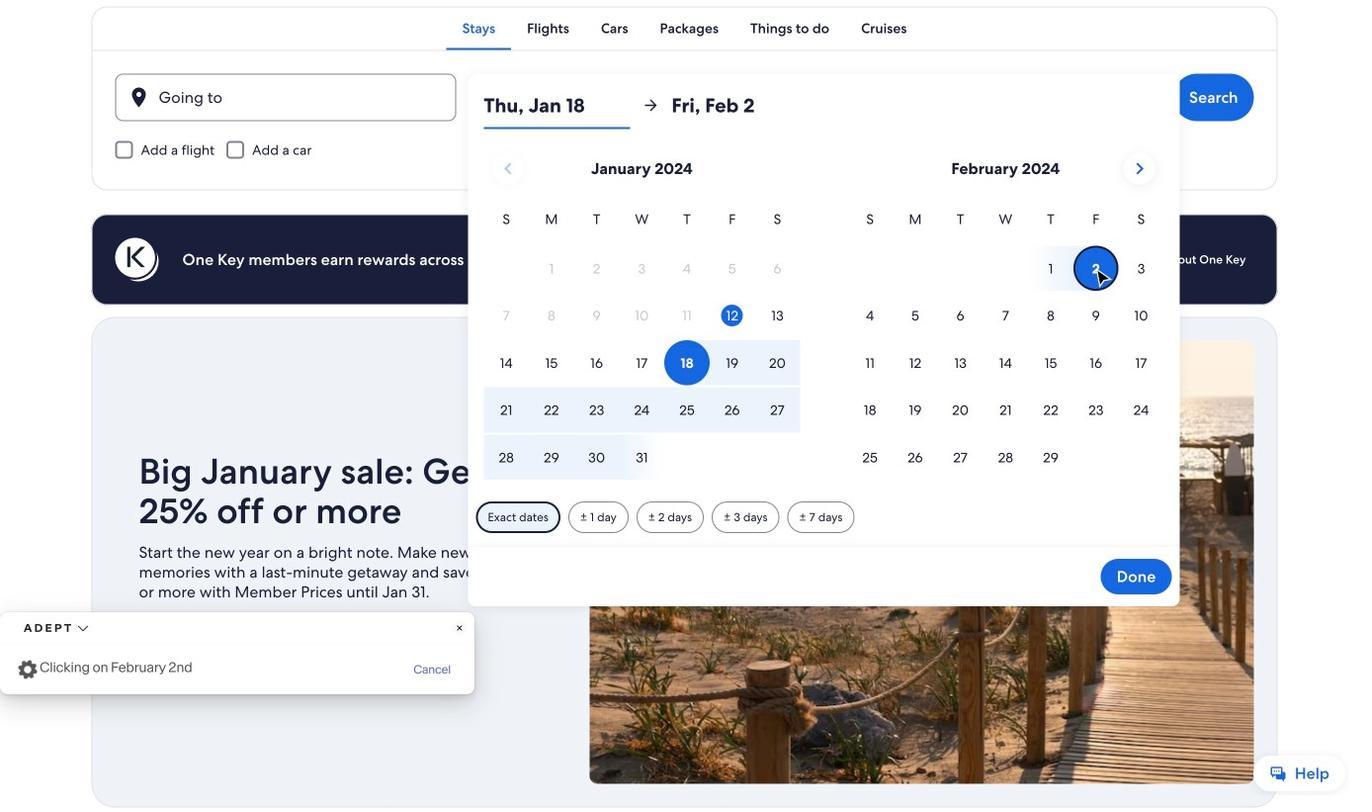 Task type: locate. For each thing, give the bounding box(es) containing it.
next month image
[[1128, 157, 1152, 181]]

today element
[[722, 305, 744, 327]]

tab list
[[91, 6, 1278, 50]]

february 2024 element
[[848, 208, 1165, 482]]

application
[[484, 145, 1165, 482]]

january 2024 element
[[484, 208, 801, 482]]



Task type: describe. For each thing, give the bounding box(es) containing it.
directional image
[[642, 96, 660, 114]]

previous month image
[[496, 157, 520, 181]]



Task type: vqa. For each thing, say whether or not it's contained in the screenshot.
Previous month icon
yes



